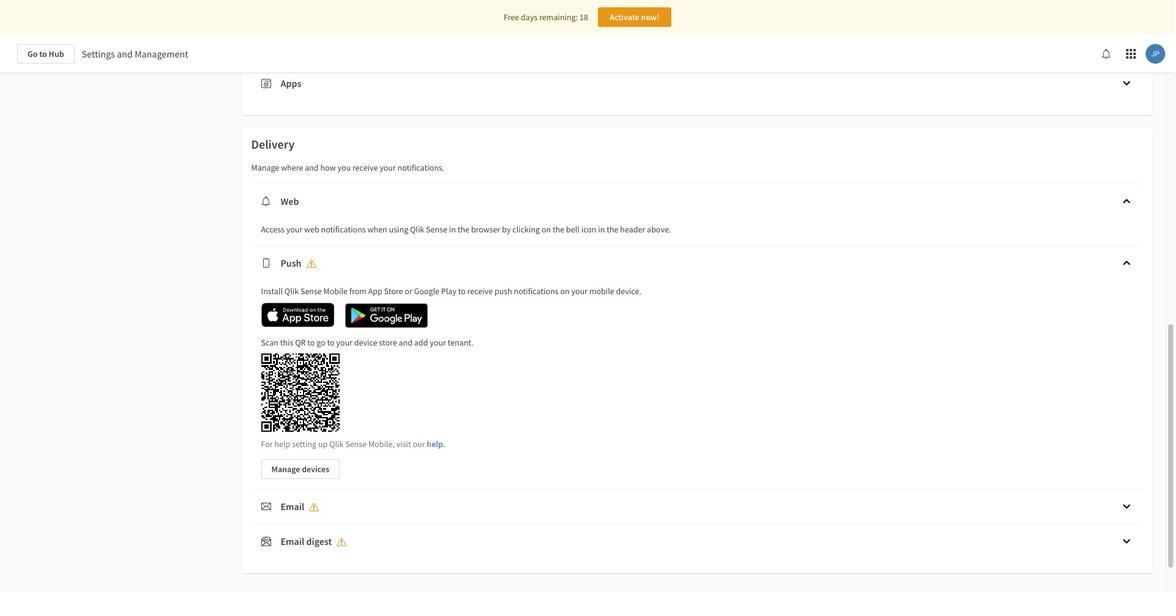 Task type: vqa. For each thing, say whether or not it's contained in the screenshot.
On to the bottom
yes



Task type: locate. For each thing, give the bounding box(es) containing it.
2 in from the left
[[598, 224, 605, 235]]

1 vertical spatial notifications
[[514, 286, 559, 297]]

in
[[449, 224, 456, 235], [598, 224, 605, 235]]

this delivery is paused. go to the top of the page to resume notifications. image
[[306, 259, 316, 269], [309, 502, 319, 512]]

1 vertical spatial qlik
[[285, 286, 299, 297]]

1 vertical spatial this delivery is paused. go to the top of the page to resume notifications. image
[[309, 502, 319, 512]]

manage devices
[[272, 464, 329, 475]]

settings
[[82, 48, 115, 60]]

the left header
[[607, 224, 619, 235]]

receive
[[353, 162, 378, 173], [467, 286, 493, 297]]

email left the digest
[[281, 535, 305, 548]]

in right icon
[[598, 224, 605, 235]]

and
[[117, 48, 133, 60], [305, 162, 319, 173], [399, 337, 413, 348]]

the left bell
[[553, 224, 565, 235]]

manage inside 'manage devices' 'button'
[[272, 464, 300, 475]]

2 email from the top
[[281, 535, 305, 548]]

delivery
[[251, 137, 295, 152]]

push
[[495, 286, 512, 297]]

0 vertical spatial and
[[117, 48, 133, 60]]

help. link
[[427, 439, 445, 450]]

and right settings
[[117, 48, 133, 60]]

the
[[458, 224, 470, 235], [553, 224, 565, 235], [607, 224, 619, 235]]

0 horizontal spatial and
[[117, 48, 133, 60]]

qlik right the using
[[410, 224, 424, 235]]

1 vertical spatial manage
[[272, 464, 300, 475]]

2 horizontal spatial qlik
[[410, 224, 424, 235]]

header
[[620, 224, 645, 235]]

in left 'browser'
[[449, 224, 456, 235]]

0 horizontal spatial qlik
[[285, 286, 299, 297]]

icon
[[581, 224, 597, 235]]

and left add
[[399, 337, 413, 348]]

0 horizontal spatial on
[[542, 224, 551, 235]]

1 vertical spatial email
[[281, 535, 305, 548]]

above.
[[647, 224, 671, 235]]

0 vertical spatial notifications
[[321, 224, 366, 235]]

2 the from the left
[[553, 224, 565, 235]]

for help setting up qlik sense mobile, visit our help.
[[261, 439, 445, 450]]

settings and management
[[82, 48, 188, 60]]

0 horizontal spatial notifications
[[321, 224, 366, 235]]

1 horizontal spatial receive
[[467, 286, 493, 297]]

email up 'email digest'
[[281, 500, 305, 513]]

sense left mobile,
[[345, 439, 367, 450]]

1 vertical spatial sense
[[301, 286, 322, 297]]

your left the web
[[286, 224, 303, 235]]

manage down delivery
[[251, 162, 279, 173]]

receive left push
[[467, 286, 493, 297]]

manage where and how you receive your notifications.
[[251, 162, 445, 173]]

2 horizontal spatial and
[[399, 337, 413, 348]]

our
[[413, 439, 425, 450]]

qlik right install
[[285, 286, 299, 297]]

1 email from the top
[[281, 500, 305, 513]]

0 horizontal spatial in
[[449, 224, 456, 235]]

0 vertical spatial manage
[[251, 162, 279, 173]]

1 horizontal spatial sense
[[345, 439, 367, 450]]

sense right the using
[[426, 224, 447, 235]]

devices
[[302, 464, 329, 475]]

0 vertical spatial this delivery is paused. go to the top of the page to resume notifications. image
[[306, 259, 316, 269]]

2 horizontal spatial the
[[607, 224, 619, 235]]

device.
[[616, 286, 642, 297]]

2 vertical spatial and
[[399, 337, 413, 348]]

1 horizontal spatial qlik
[[329, 439, 344, 450]]

on
[[542, 224, 551, 235], [560, 286, 570, 297]]

2 vertical spatial sense
[[345, 439, 367, 450]]

go to hub link
[[17, 44, 74, 64]]

you
[[338, 162, 351, 173]]

notifications right push
[[514, 286, 559, 297]]

0 vertical spatial email
[[281, 500, 305, 513]]

notifications.
[[398, 162, 445, 173]]

for
[[261, 439, 273, 450]]

1 horizontal spatial on
[[560, 286, 570, 297]]

1 horizontal spatial the
[[553, 224, 565, 235]]

scan this qr to go to your device store and add your tenant.
[[261, 337, 474, 348]]

apps button
[[251, 66, 1143, 100]]

email inside email digest dropdown button
[[281, 535, 305, 548]]

this delivery is paused. go to the top of the page to resume notifications. image inside email dropdown button
[[309, 502, 319, 512]]

your left mobile
[[572, 286, 588, 297]]

1 vertical spatial receive
[[467, 286, 493, 297]]

access your web notifications when using qlik sense in the browser by clicking on the bell icon in the header above.
[[261, 224, 671, 235]]

or
[[405, 286, 412, 297]]

1 horizontal spatial in
[[598, 224, 605, 235]]

email digest
[[281, 535, 332, 548]]

this delivery is paused. go to the top of the page to resume notifications. image for push
[[306, 259, 316, 269]]

go to hub
[[28, 48, 64, 59]]

digest
[[306, 535, 332, 548]]

notifications
[[321, 224, 366, 235], [514, 286, 559, 297]]

access
[[261, 224, 285, 235]]

sense
[[426, 224, 447, 235], [301, 286, 322, 297], [345, 439, 367, 450]]

and left how
[[305, 162, 319, 173]]

to
[[39, 48, 47, 59], [458, 286, 466, 297], [307, 337, 315, 348], [327, 337, 335, 348]]

this delivery is paused. go to the top of the page to resume notifications. image up the digest
[[309, 502, 319, 512]]

this delivery is paused. go to the top of the page to resume notifications. image right push
[[306, 259, 316, 269]]

by
[[502, 224, 511, 235]]

your left device
[[336, 337, 353, 348]]

0 vertical spatial sense
[[426, 224, 447, 235]]

apps
[[281, 77, 301, 89]]

manage down help
[[272, 464, 300, 475]]

email for email digest
[[281, 535, 305, 548]]

your
[[380, 162, 396, 173], [286, 224, 303, 235], [572, 286, 588, 297], [336, 337, 353, 348], [430, 337, 446, 348]]

qlik
[[410, 224, 424, 235], [285, 286, 299, 297], [329, 439, 344, 450]]

email
[[281, 500, 305, 513], [281, 535, 305, 548]]

scan
[[261, 337, 279, 348]]

clicking
[[513, 224, 540, 235]]

device
[[354, 337, 377, 348]]

sense left mobile
[[301, 286, 322, 297]]

the left 'browser'
[[458, 224, 470, 235]]

notifications right the web
[[321, 224, 366, 235]]

your right add
[[430, 337, 446, 348]]

0 horizontal spatial the
[[458, 224, 470, 235]]

0 horizontal spatial sense
[[301, 286, 322, 297]]

from
[[349, 286, 367, 297]]

1 vertical spatial on
[[560, 286, 570, 297]]

receive right you
[[353, 162, 378, 173]]

go
[[317, 337, 325, 348]]

on right clicking
[[542, 224, 551, 235]]

on left mobile
[[560, 286, 570, 297]]

up
[[318, 439, 328, 450]]

store
[[384, 286, 403, 297]]

mobile
[[324, 286, 348, 297]]

1 horizontal spatial and
[[305, 162, 319, 173]]

tenant.
[[448, 337, 474, 348]]

install
[[261, 286, 283, 297]]

email digest button
[[251, 524, 1143, 559]]

qlik right up
[[329, 439, 344, 450]]

email inside email dropdown button
[[281, 500, 305, 513]]

0 horizontal spatial receive
[[353, 162, 378, 173]]

james peterson image
[[1146, 44, 1166, 64]]

2 vertical spatial qlik
[[329, 439, 344, 450]]

manage
[[251, 162, 279, 173], [272, 464, 300, 475]]

email button
[[251, 489, 1143, 524]]

go
[[28, 48, 38, 59]]

0 vertical spatial qlik
[[410, 224, 424, 235]]

help
[[275, 439, 290, 450]]

this delivery is paused. go to the top of the page to resume notifications. image inside push 'dropdown button'
[[306, 259, 316, 269]]

remaining:
[[539, 12, 578, 23]]

free
[[504, 12, 519, 23]]



Task type: describe. For each thing, give the bounding box(es) containing it.
activate
[[610, 12, 639, 23]]

manage devices button
[[261, 459, 340, 479]]

add
[[414, 337, 428, 348]]

push
[[281, 257, 302, 269]]

0 vertical spatial on
[[542, 224, 551, 235]]

3 the from the left
[[607, 224, 619, 235]]

this delivery is paused. go to the top of the page to resume notifications. image for email
[[309, 502, 319, 512]]

1 the from the left
[[458, 224, 470, 235]]

hub
[[49, 48, 64, 59]]

activate now! link
[[598, 7, 672, 27]]

browser
[[471, 224, 500, 235]]

your left 'notifications.'
[[380, 162, 396, 173]]

store
[[379, 337, 397, 348]]

this delivery is paused. go to the top of the page to resume notifications. image
[[337, 537, 347, 547]]

management
[[135, 48, 188, 60]]

this
[[280, 337, 293, 348]]

mobile
[[589, 286, 615, 297]]

help.
[[427, 439, 445, 450]]

get qlik sense mobile saas on the google play store. image
[[339, 298, 434, 334]]

activate now!
[[610, 12, 660, 23]]

play
[[441, 286, 457, 297]]

web button
[[251, 184, 1143, 219]]

web
[[281, 195, 299, 208]]

1 in from the left
[[449, 224, 456, 235]]

free days remaining: 18
[[504, 12, 588, 23]]

manage for manage devices
[[272, 464, 300, 475]]

how
[[320, 162, 336, 173]]

where
[[281, 162, 303, 173]]

google
[[414, 286, 440, 297]]

visit
[[396, 439, 411, 450]]

now!
[[641, 12, 660, 23]]

install qlik sense mobile from app store or google play to receive push notifications on your mobile device.
[[261, 286, 642, 297]]

email for email
[[281, 500, 305, 513]]

qr
[[295, 337, 306, 348]]

1 horizontal spatial notifications
[[514, 286, 559, 297]]

setting
[[292, 439, 317, 450]]

manage for manage where and how you receive your notifications.
[[251, 162, 279, 173]]

mobile,
[[368, 439, 395, 450]]

app
[[368, 286, 383, 297]]

2 horizontal spatial sense
[[426, 224, 447, 235]]

using
[[389, 224, 408, 235]]

1 vertical spatial and
[[305, 162, 319, 173]]

when
[[368, 224, 387, 235]]

bell
[[566, 224, 580, 235]]

push button
[[251, 246, 1143, 280]]

18
[[580, 12, 588, 23]]

web
[[304, 224, 319, 235]]

0 vertical spatial receive
[[353, 162, 378, 173]]

days
[[521, 12, 538, 23]]

download qlik sense mobile saas from the apple app store image
[[261, 303, 334, 328]]



